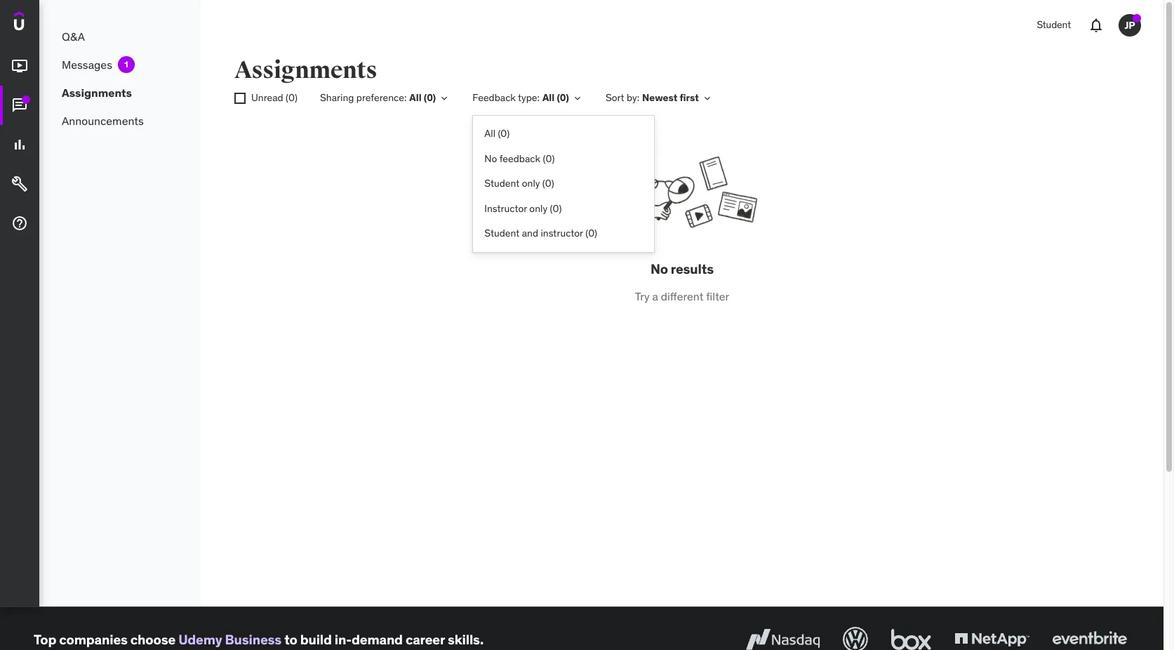 Task type: vqa. For each thing, say whether or not it's contained in the screenshot.
instructor
yes



Task type: describe. For each thing, give the bounding box(es) containing it.
sort by: newest first
[[606, 91, 699, 104]]

only for student
[[522, 177, 540, 190]]

all inside button
[[485, 127, 496, 140]]

(0) right "unread"
[[286, 91, 298, 104]]

student only (0) button
[[473, 171, 654, 196]]

udemy image
[[14, 11, 78, 35]]

feedback
[[473, 91, 516, 104]]

instructor only (0)
[[485, 202, 562, 215]]

sharing
[[320, 91, 354, 104]]

xsmall image for newest first
[[702, 93, 713, 104]]

student only (0)
[[485, 177, 554, 190]]

all (0) button
[[473, 121, 654, 146]]

companies
[[59, 631, 128, 648]]

student link
[[1029, 8, 1080, 42]]

student and instructor (0)
[[485, 227, 598, 240]]

netapp image
[[952, 624, 1033, 650]]

xsmall image for all (0)
[[439, 93, 450, 104]]

no feedback (0) button
[[473, 146, 654, 171]]

feedback type: all (0)
[[473, 91, 569, 104]]

2 medium image from the top
[[11, 136, 28, 153]]

career
[[406, 631, 445, 648]]

by:
[[627, 91, 640, 104]]

sort
[[606, 91, 625, 104]]

xsmall image
[[572, 93, 583, 104]]

announcements
[[62, 114, 144, 128]]

all for type:
[[543, 91, 555, 104]]

3 medium image from the top
[[11, 176, 28, 192]]

newest
[[642, 91, 678, 104]]

top companies choose udemy business to build in-demand career skills.
[[34, 631, 484, 648]]

and
[[522, 227, 538, 240]]

announcements link
[[39, 107, 201, 135]]

udemy business link
[[178, 631, 282, 648]]

a
[[652, 289, 658, 303]]

try
[[635, 289, 650, 303]]

(0) up no feedback (0) in the left of the page
[[498, 127, 510, 140]]

all for preference:
[[410, 91, 422, 104]]

no feedback (0)
[[485, 152, 555, 165]]

filter
[[706, 289, 730, 303]]

business
[[225, 631, 282, 648]]

jp link
[[1113, 8, 1147, 42]]

preference:
[[357, 91, 407, 104]]

instructor
[[485, 202, 527, 215]]

volkswagen image
[[840, 624, 871, 650]]

build
[[300, 631, 332, 648]]



Task type: locate. For each thing, give the bounding box(es) containing it.
demand
[[352, 631, 403, 648]]

instructor
[[541, 227, 583, 240]]

student left notifications icon
[[1037, 18, 1071, 31]]

xsmall image left feedback
[[439, 93, 450, 104]]

assignments
[[234, 55, 377, 85], [62, 86, 132, 100]]

results
[[671, 260, 714, 277]]

no for no results
[[651, 260, 668, 277]]

all down feedback
[[485, 127, 496, 140]]

(0) down no feedback (0) button
[[543, 177, 554, 190]]

instructor only (0) button
[[473, 196, 654, 221]]

0 horizontal spatial no
[[485, 152, 497, 165]]

no results
[[651, 260, 714, 277]]

(0) down all (0) button
[[543, 152, 555, 165]]

choose
[[130, 631, 176, 648]]

notifications image
[[1088, 17, 1105, 34]]

all (0)
[[485, 127, 510, 140]]

student down instructor
[[485, 227, 520, 240]]

xsmall image right first
[[702, 93, 713, 104]]

eventbrite image
[[1050, 624, 1130, 650]]

unread (0)
[[251, 91, 298, 104]]

1 medium image from the top
[[11, 97, 28, 114]]

student and instructor (0) button
[[473, 221, 654, 246]]

(0) left xsmall image
[[557, 91, 569, 104]]

skills.
[[448, 631, 484, 648]]

feedback
[[500, 152, 541, 165]]

2 vertical spatial student
[[485, 227, 520, 240]]

to
[[284, 631, 297, 648]]

assignments up unread (0)
[[234, 55, 377, 85]]

3 xsmall image from the left
[[234, 93, 246, 104]]

2 horizontal spatial all
[[543, 91, 555, 104]]

no down all (0)
[[485, 152, 497, 165]]

1 horizontal spatial no
[[651, 260, 668, 277]]

no up a
[[651, 260, 668, 277]]

1 horizontal spatial all
[[485, 127, 496, 140]]

all right type:
[[543, 91, 555, 104]]

first
[[680, 91, 699, 104]]

0 vertical spatial no
[[485, 152, 497, 165]]

1 xsmall image from the left
[[439, 93, 450, 104]]

(0) right preference: at left
[[424, 91, 436, 104]]

in-
[[335, 631, 352, 648]]

1 horizontal spatial xsmall image
[[439, 93, 450, 104]]

q&a
[[62, 29, 85, 43]]

1
[[124, 59, 128, 70]]

(0) down student only (0) button
[[550, 202, 562, 215]]

xsmall image
[[439, 93, 450, 104], [702, 93, 713, 104], [234, 93, 246, 104]]

only up the student and instructor (0) on the top of page
[[530, 202, 548, 215]]

4 medium image from the top
[[11, 215, 28, 232]]

0 horizontal spatial all
[[410, 91, 422, 104]]

student for student
[[1037, 18, 1071, 31]]

box image
[[888, 624, 935, 650]]

udemy
[[178, 631, 222, 648]]

no inside button
[[485, 152, 497, 165]]

0 horizontal spatial xsmall image
[[234, 93, 246, 104]]

only inside instructor only (0) button
[[530, 202, 548, 215]]

assignments up announcements in the left of the page
[[62, 86, 132, 100]]

messages
[[62, 57, 112, 71]]

0 horizontal spatial assignments
[[62, 86, 132, 100]]

student for student and instructor (0)
[[485, 227, 520, 240]]

(0)
[[286, 91, 298, 104], [424, 91, 436, 104], [557, 91, 569, 104], [498, 127, 510, 140], [543, 152, 555, 165], [543, 177, 554, 190], [550, 202, 562, 215], [586, 227, 598, 240]]

1 vertical spatial student
[[485, 177, 520, 190]]

1 horizontal spatial assignments
[[234, 55, 377, 85]]

all right preference: at left
[[410, 91, 422, 104]]

0 vertical spatial only
[[522, 177, 540, 190]]

1 vertical spatial no
[[651, 260, 668, 277]]

xsmall image left "unread"
[[234, 93, 246, 104]]

nasdaq image
[[743, 624, 823, 650]]

only inside student only (0) button
[[522, 177, 540, 190]]

q&a link
[[39, 22, 201, 51]]

no
[[485, 152, 497, 165], [651, 260, 668, 277]]

(0) right instructor
[[586, 227, 598, 240]]

jp
[[1125, 19, 1136, 31]]

student up instructor
[[485, 177, 520, 190]]

different
[[661, 289, 704, 303]]

medium image
[[11, 58, 28, 75]]

only up instructor only (0)
[[522, 177, 540, 190]]

0 vertical spatial student
[[1037, 18, 1071, 31]]

sharing preference: all (0)
[[320, 91, 436, 104]]

2 xsmall image from the left
[[702, 93, 713, 104]]

only for instructor
[[530, 202, 548, 215]]

student
[[1037, 18, 1071, 31], [485, 177, 520, 190], [485, 227, 520, 240]]

you have alerts image
[[1133, 14, 1142, 22]]

try a different filter
[[635, 289, 730, 303]]

type:
[[518, 91, 540, 104]]

only
[[522, 177, 540, 190], [530, 202, 548, 215]]

top
[[34, 631, 56, 648]]

medium image
[[11, 97, 28, 114], [11, 136, 28, 153], [11, 176, 28, 192], [11, 215, 28, 232]]

no for no feedback (0)
[[485, 152, 497, 165]]

2 horizontal spatial xsmall image
[[702, 93, 713, 104]]

all
[[410, 91, 422, 104], [543, 91, 555, 104], [485, 127, 496, 140]]

assignments link
[[39, 79, 201, 107]]

unread
[[251, 91, 283, 104]]

student for student only (0)
[[485, 177, 520, 190]]

1 vertical spatial only
[[530, 202, 548, 215]]



